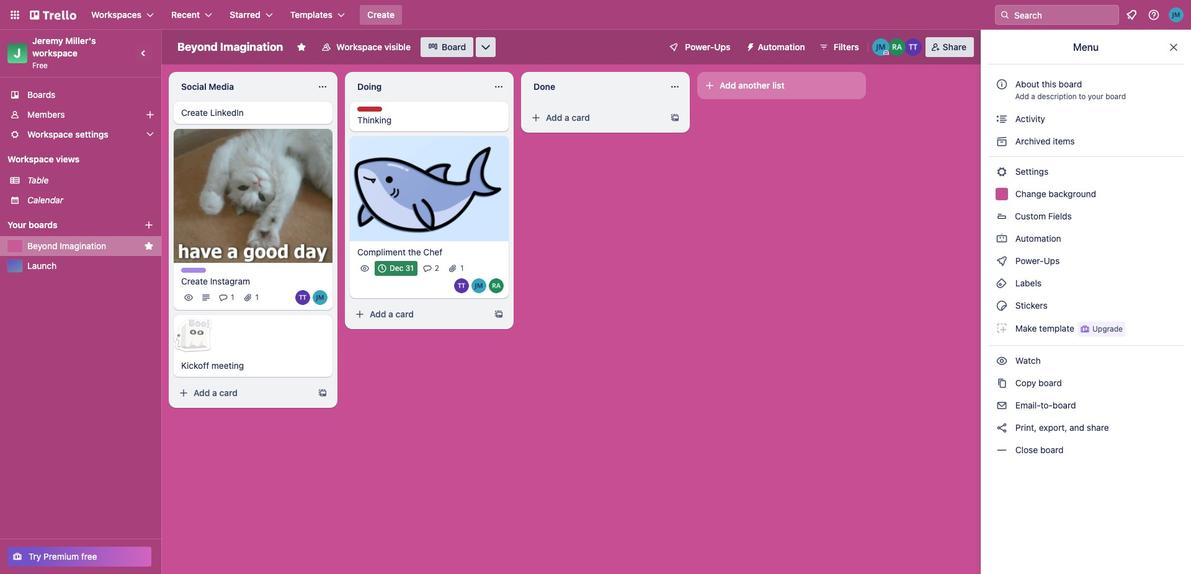 Task type: locate. For each thing, give the bounding box(es) containing it.
about
[[1016, 79, 1040, 89]]

share
[[1087, 423, 1109, 433]]

beyond imagination down your boards with 2 items element
[[27, 241, 106, 251]]

0 horizontal spatial add a card
[[194, 388, 238, 399]]

1 vertical spatial create from template… image
[[494, 309, 504, 319]]

your
[[1088, 92, 1104, 101]]

add a card down dec 31 checkbox
[[370, 309, 414, 319]]

0 horizontal spatial ruby anderson (rubyanderson7) image
[[489, 278, 504, 293]]

create from template… image for social media
[[318, 389, 328, 399]]

1 sm image from the top
[[996, 135, 1008, 148]]

add a card down kickoff meeting
[[194, 388, 238, 399]]

change
[[1016, 189, 1046, 199]]

create from template… image for done
[[670, 113, 680, 123]]

custom fields button
[[988, 207, 1184, 226]]

0 horizontal spatial terry turtle (terryturtle) image
[[295, 291, 310, 306]]

imagination
[[220, 40, 283, 53], [60, 241, 106, 251]]

create down the color: purple, title: none image
[[181, 276, 208, 287]]

0 horizontal spatial beyond
[[27, 241, 57, 251]]

create instagram
[[181, 276, 250, 287]]

imagination inside board name text box
[[220, 40, 283, 53]]

add down dec 31 checkbox
[[370, 309, 386, 319]]

workspace inside popup button
[[27, 129, 73, 140]]

social media
[[181, 81, 234, 92]]

sm image for print, export, and share
[[996, 422, 1008, 434]]

sm image inside settings link
[[996, 166, 1008, 178]]

sm image inside watch link
[[996, 355, 1008, 367]]

boards link
[[0, 85, 161, 105]]

ups
[[714, 42, 731, 52], [1044, 256, 1060, 266]]

beyond up launch
[[27, 241, 57, 251]]

workspace up table
[[7, 154, 54, 164]]

imagination down starred dropdown button
[[220, 40, 283, 53]]

members
[[27, 109, 65, 120]]

power-ups inside button
[[685, 42, 731, 52]]

power-ups up labels at right
[[1013, 256, 1062, 266]]

1 horizontal spatial 1
[[255, 293, 259, 302]]

add down about
[[1015, 92, 1029, 101]]

create inside button
[[367, 9, 395, 20]]

workspaces
[[91, 9, 141, 20]]

dec 31
[[390, 263, 414, 273]]

0 horizontal spatial imagination
[[60, 241, 106, 251]]

automation down custom fields
[[1013, 233, 1061, 244]]

compliment
[[357, 247, 406, 257]]

recent button
[[164, 5, 220, 25]]

templates
[[290, 9, 333, 20]]

0 horizontal spatial add a card button
[[174, 384, 313, 404]]

terry turtle (terryturtle) image down compliment the chef 'link'
[[454, 278, 469, 293]]

automation
[[758, 42, 805, 52], [1013, 233, 1061, 244]]

thoughts
[[357, 107, 392, 116]]

compliment the chef
[[357, 247, 442, 257]]

0 vertical spatial card
[[572, 112, 590, 123]]

1 vertical spatial power-ups
[[1013, 256, 1062, 266]]

create up 'workspace visible'
[[367, 9, 395, 20]]

0 horizontal spatial beyond imagination
[[27, 241, 106, 251]]

add a card button for doing
[[350, 304, 489, 324]]

2
[[435, 263, 439, 273]]

terry turtle (terryturtle) image
[[454, 278, 469, 293], [295, 291, 310, 306]]

0 vertical spatial beyond
[[177, 40, 218, 53]]

add a card
[[546, 112, 590, 123], [370, 309, 414, 319], [194, 388, 238, 399]]

4 sm image from the top
[[996, 322, 1008, 334]]

1 horizontal spatial beyond imagination
[[177, 40, 283, 53]]

automation up list
[[758, 42, 805, 52]]

1 horizontal spatial beyond
[[177, 40, 218, 53]]

2 vertical spatial workspace
[[7, 154, 54, 164]]

sm image inside email-to-board link
[[996, 400, 1008, 412]]

0 vertical spatial workspace
[[337, 42, 382, 52]]

1 horizontal spatial add a card button
[[350, 304, 489, 324]]

add down done
[[546, 112, 562, 123]]

1 horizontal spatial card
[[396, 309, 414, 319]]

31
[[406, 263, 414, 273]]

pete ghost image
[[173, 315, 212, 355]]

0 vertical spatial automation
[[758, 42, 805, 52]]

export,
[[1039, 423, 1067, 433]]

1 vertical spatial ruby anderson (rubyanderson7) image
[[489, 278, 504, 293]]

card down dec 31
[[396, 309, 414, 319]]

1 horizontal spatial create from template… image
[[494, 309, 504, 319]]

2 sm image from the top
[[996, 166, 1008, 178]]

workspace inside button
[[337, 42, 382, 52]]

1 vertical spatial add a card button
[[350, 304, 489, 324]]

sm image
[[741, 37, 758, 55], [996, 113, 1008, 125], [996, 255, 1008, 267], [996, 277, 1008, 290], [996, 300, 1008, 312], [996, 355, 1008, 367], [996, 422, 1008, 434]]

print,
[[1016, 423, 1037, 433]]

beyond imagination
[[177, 40, 283, 53], [27, 241, 106, 251]]

email-
[[1016, 400, 1041, 411]]

0 vertical spatial add a card
[[546, 112, 590, 123]]

close board link
[[988, 441, 1184, 460]]

1 vertical spatial add a card
[[370, 309, 414, 319]]

6 sm image from the top
[[996, 400, 1008, 412]]

terry turtle (terryturtle) image down create instagram link
[[295, 291, 310, 306]]

power- inside button
[[685, 42, 714, 52]]

jeremy miller (jeremymiller198) image
[[1169, 7, 1184, 22], [872, 38, 890, 56], [472, 278, 486, 293], [313, 291, 328, 306]]

board up to-
[[1039, 378, 1062, 388]]

power-ups up add another list
[[685, 42, 731, 52]]

a down dec 31 checkbox
[[388, 309, 393, 319]]

add a card down done
[[546, 112, 590, 123]]

0 horizontal spatial create from template… image
[[318, 389, 328, 399]]

0 vertical spatial create from template… image
[[670, 113, 680, 123]]

5 sm image from the top
[[996, 377, 1008, 390]]

recent
[[171, 9, 200, 20]]

0 horizontal spatial ups
[[714, 42, 731, 52]]

description
[[1037, 92, 1077, 101]]

the
[[408, 247, 421, 257]]

Dec 31 checkbox
[[375, 261, 417, 276]]

card down meeting
[[219, 388, 238, 399]]

views
[[56, 154, 79, 164]]

add a card button
[[526, 108, 665, 128], [350, 304, 489, 324], [174, 384, 313, 404]]

0 horizontal spatial card
[[219, 388, 238, 399]]

workspace left the visible
[[337, 42, 382, 52]]

0 vertical spatial imagination
[[220, 40, 283, 53]]

color: purple, title: none image
[[181, 268, 206, 273]]

7 sm image from the top
[[996, 444, 1008, 457]]

1 horizontal spatial power-ups
[[1013, 256, 1062, 266]]

beyond imagination down starred
[[177, 40, 283, 53]]

stickers
[[1013, 300, 1048, 311]]

0 vertical spatial create
[[367, 9, 395, 20]]

add a card button down 31
[[350, 304, 489, 324]]

custom
[[1015, 211, 1046, 221]]

upgrade button
[[1078, 322, 1125, 337]]

power-
[[685, 42, 714, 52], [1016, 256, 1044, 266]]

add a card button down the done text box
[[526, 108, 665, 128]]

free
[[32, 61, 48, 70]]

beyond down recent popup button
[[177, 40, 218, 53]]

1 for 2
[[460, 263, 464, 273]]

ups up add another list
[[714, 42, 731, 52]]

board right your
[[1106, 92, 1126, 101]]

filters
[[834, 42, 859, 52]]

2 horizontal spatial 1
[[460, 263, 464, 273]]

create linkedin
[[181, 107, 244, 118]]

0 horizontal spatial automation
[[758, 42, 805, 52]]

sm image
[[996, 135, 1008, 148], [996, 166, 1008, 178], [996, 233, 1008, 245], [996, 322, 1008, 334], [996, 377, 1008, 390], [996, 400, 1008, 412], [996, 444, 1008, 457]]

starred
[[230, 9, 260, 20]]

sm image inside close board "link"
[[996, 444, 1008, 457]]

2 vertical spatial create
[[181, 276, 208, 287]]

a down the done text box
[[565, 112, 569, 123]]

ups down automation link
[[1044, 256, 1060, 266]]

filters button
[[815, 37, 863, 57]]

2 horizontal spatial card
[[572, 112, 590, 123]]

sm image for automation
[[996, 233, 1008, 245]]

add a card for done
[[546, 112, 590, 123]]

imagination up launch link
[[60, 241, 106, 251]]

watch link
[[988, 351, 1184, 371]]

power-ups button
[[660, 37, 738, 57]]

sm image inside copy board link
[[996, 377, 1008, 390]]

doing
[[357, 81, 382, 92]]

close board
[[1013, 445, 1064, 455]]

1 vertical spatial power-
[[1016, 256, 1044, 266]]

0 vertical spatial power-
[[685, 42, 714, 52]]

about this board add a description to your board
[[1015, 79, 1126, 101]]

card for social media
[[219, 388, 238, 399]]

list
[[772, 80, 785, 91]]

sm image for copy board
[[996, 377, 1008, 390]]

share button
[[925, 37, 974, 57]]

board inside "link"
[[1040, 445, 1064, 455]]

create from template… image for doing
[[494, 309, 504, 319]]

1 vertical spatial beyond
[[27, 241, 57, 251]]

2 vertical spatial add a card
[[194, 388, 238, 399]]

a
[[1031, 92, 1035, 101], [565, 112, 569, 123], [388, 309, 393, 319], [212, 388, 217, 399]]

1 horizontal spatial automation
[[1013, 233, 1061, 244]]

linkedin
[[210, 107, 244, 118]]

email-to-board link
[[988, 396, 1184, 416]]

sm image inside "labels" "link"
[[996, 277, 1008, 290]]

workspace visible
[[337, 42, 411, 52]]

add a card button for done
[[526, 108, 665, 128]]

sm image inside print, export, and share link
[[996, 422, 1008, 434]]

make
[[1016, 323, 1037, 334]]

1 right 2
[[460, 263, 464, 273]]

sm image inside archived items link
[[996, 135, 1008, 148]]

sm image inside automation link
[[996, 233, 1008, 245]]

2 horizontal spatial add a card
[[546, 112, 590, 123]]

sm image for settings
[[996, 166, 1008, 178]]

1 horizontal spatial power-
[[1016, 256, 1044, 266]]

0 vertical spatial add a card button
[[526, 108, 665, 128]]

table link
[[27, 174, 154, 187]]

1 vertical spatial create
[[181, 107, 208, 118]]

activity link
[[988, 109, 1184, 129]]

board
[[442, 42, 466, 52]]

ruby anderson (rubyanderson7) image
[[888, 38, 906, 56], [489, 278, 504, 293]]

social
[[181, 81, 206, 92]]

sm image inside power-ups link
[[996, 255, 1008, 267]]

1 vertical spatial card
[[396, 309, 414, 319]]

power-ups
[[685, 42, 731, 52], [1013, 256, 1062, 266]]

0 vertical spatial ups
[[714, 42, 731, 52]]

1 down instagram
[[231, 293, 234, 302]]

sm image for activity
[[996, 113, 1008, 125]]

create linkedin link
[[181, 107, 325, 119]]

email-to-board
[[1013, 400, 1076, 411]]

sm image inside activity link
[[996, 113, 1008, 125]]

add inside about this board add a description to your board
[[1015, 92, 1029, 101]]

card down the done text box
[[572, 112, 590, 123]]

j
[[14, 46, 21, 60]]

1 horizontal spatial add a card
[[370, 309, 414, 319]]

workspace for workspace settings
[[27, 129, 73, 140]]

jeremy miller's workspace link
[[32, 35, 98, 58]]

sm image inside stickers link
[[996, 300, 1008, 312]]

2 vertical spatial create from template… image
[[318, 389, 328, 399]]

another
[[738, 80, 770, 91]]

2 horizontal spatial create from template… image
[[670, 113, 680, 123]]

board down 'export,'
[[1040, 445, 1064, 455]]

search image
[[1000, 10, 1010, 20]]

1 vertical spatial workspace
[[27, 129, 73, 140]]

board up print, export, and share
[[1053, 400, 1076, 411]]

Search field
[[1010, 6, 1119, 24]]

0 vertical spatial ruby anderson (rubyanderson7) image
[[888, 38, 906, 56]]

to
[[1079, 92, 1086, 101]]

beyond inside beyond imagination link
[[27, 241, 57, 251]]

free
[[81, 552, 97, 562]]

add a card button down kickoff meeting link
[[174, 384, 313, 404]]

0 vertical spatial power-ups
[[685, 42, 731, 52]]

change background link
[[988, 184, 1184, 204]]

add left another
[[720, 80, 736, 91]]

add down kickoff
[[194, 388, 210, 399]]

add board image
[[144, 220, 154, 230]]

1 for 1
[[255, 293, 259, 302]]

2 horizontal spatial add a card button
[[526, 108, 665, 128]]

3 sm image from the top
[[996, 233, 1008, 245]]

a down kickoff meeting
[[212, 388, 217, 399]]

1 vertical spatial imagination
[[60, 241, 106, 251]]

2 vertical spatial card
[[219, 388, 238, 399]]

create down social
[[181, 107, 208, 118]]

0 horizontal spatial power-
[[685, 42, 714, 52]]

miller's
[[65, 35, 96, 46]]

0 vertical spatial beyond imagination
[[177, 40, 283, 53]]

1 down create instagram link
[[255, 293, 259, 302]]

a down about
[[1031, 92, 1035, 101]]

1 horizontal spatial imagination
[[220, 40, 283, 53]]

board
[[1059, 79, 1082, 89], [1106, 92, 1126, 101], [1039, 378, 1062, 388], [1053, 400, 1076, 411], [1040, 445, 1064, 455]]

add for social media
[[194, 388, 210, 399]]

media
[[209, 81, 234, 92]]

0 horizontal spatial power-ups
[[685, 42, 731, 52]]

1 vertical spatial ups
[[1044, 256, 1060, 266]]

2 vertical spatial add a card button
[[174, 384, 313, 404]]

thinking
[[357, 115, 392, 125]]

workspace down members
[[27, 129, 73, 140]]

0 notifications image
[[1124, 7, 1139, 22]]

create from template… image
[[670, 113, 680, 123], [494, 309, 504, 319], [318, 389, 328, 399]]

workspaces button
[[84, 5, 161, 25]]



Task type: describe. For each thing, give the bounding box(es) containing it.
copy
[[1016, 378, 1036, 388]]

sm image for make template
[[996, 322, 1008, 334]]

upgrade
[[1093, 324, 1123, 334]]

sm image for labels
[[996, 277, 1008, 290]]

beyond imagination inside board name text box
[[177, 40, 283, 53]]

1 vertical spatial automation
[[1013, 233, 1061, 244]]

calendar link
[[27, 194, 154, 207]]

1 horizontal spatial terry turtle (terryturtle) image
[[454, 278, 469, 293]]

sm image for stickers
[[996, 300, 1008, 312]]

close
[[1016, 445, 1038, 455]]

0 horizontal spatial 1
[[231, 293, 234, 302]]

add a card for doing
[[370, 309, 414, 319]]

create instagram link
[[181, 276, 325, 288]]

ups inside button
[[714, 42, 731, 52]]

Board name text field
[[171, 37, 289, 57]]

your boards with 2 items element
[[7, 218, 125, 233]]

add a card for social media
[[194, 388, 238, 399]]

1 vertical spatial beyond imagination
[[27, 241, 106, 251]]

create for create
[[367, 9, 395, 20]]

card for doing
[[396, 309, 414, 319]]

color: bold red, title: "thoughts" element
[[357, 107, 392, 116]]

Done text field
[[526, 77, 663, 97]]

sm image for watch
[[996, 355, 1008, 367]]

beyond imagination link
[[27, 240, 139, 253]]

a for doing
[[388, 309, 393, 319]]

labels
[[1013, 278, 1042, 289]]

j link
[[7, 43, 27, 63]]

items
[[1053, 136, 1075, 146]]

your boards
[[7, 220, 57, 230]]

sm image for close board
[[996, 444, 1008, 457]]

make template
[[1013, 323, 1075, 334]]

copy board
[[1013, 378, 1062, 388]]

sm image for archived items
[[996, 135, 1008, 148]]

workspace visible button
[[314, 37, 418, 57]]

power-ups link
[[988, 251, 1184, 271]]

archived
[[1016, 136, 1051, 146]]

add for done
[[546, 112, 562, 123]]

change background
[[1013, 189, 1096, 199]]

launch link
[[27, 260, 154, 272]]

kickoff meeting
[[181, 361, 244, 371]]

open information menu image
[[1148, 9, 1160, 21]]

Doing text field
[[350, 77, 486, 97]]

copy board link
[[988, 373, 1184, 393]]

add another list button
[[697, 72, 866, 99]]

jeremy
[[32, 35, 63, 46]]

members link
[[0, 105, 161, 125]]

automation button
[[741, 37, 813, 57]]

automation link
[[988, 229, 1184, 249]]

add a card button for social media
[[174, 384, 313, 404]]

templates button
[[283, 5, 352, 25]]

workspace settings button
[[0, 125, 161, 145]]

customize views image
[[480, 41, 492, 53]]

board link
[[421, 37, 474, 57]]

automation inside button
[[758, 42, 805, 52]]

workspace
[[32, 48, 78, 58]]

this member is an admin of this board. image
[[883, 50, 889, 56]]

workspace settings
[[27, 129, 108, 140]]

sm image for email-to-board
[[996, 400, 1008, 412]]

background
[[1049, 189, 1096, 199]]

add another list
[[720, 80, 785, 91]]

try premium free
[[29, 552, 97, 562]]

back to home image
[[30, 5, 76, 25]]

create button
[[360, 5, 402, 25]]

sm image for power-ups
[[996, 255, 1008, 267]]

1 horizontal spatial ruby anderson (rubyanderson7) image
[[888, 38, 906, 56]]

thinking link
[[357, 114, 501, 127]]

a for social media
[[212, 388, 217, 399]]

fields
[[1048, 211, 1072, 221]]

primary element
[[0, 0, 1191, 30]]

this
[[1042, 79, 1057, 89]]

print, export, and share link
[[988, 418, 1184, 438]]

card for done
[[572, 112, 590, 123]]

workspace for workspace visible
[[337, 42, 382, 52]]

settings
[[75, 129, 108, 140]]

meeting
[[212, 361, 244, 371]]

1 horizontal spatial ups
[[1044, 256, 1060, 266]]

kickoff
[[181, 361, 209, 371]]

menu
[[1073, 42, 1099, 53]]

terry turtle (terryturtle) image
[[904, 38, 922, 56]]

star or unstar board image
[[297, 42, 307, 52]]

instagram
[[210, 276, 250, 287]]

to-
[[1041, 400, 1053, 411]]

watch
[[1013, 356, 1043, 366]]

activity
[[1013, 114, 1045, 124]]

try premium free button
[[7, 547, 151, 567]]

board up to
[[1059, 79, 1082, 89]]

starred button
[[222, 5, 280, 25]]

add inside "button"
[[720, 80, 736, 91]]

Social Media text field
[[174, 77, 310, 97]]

workspace views
[[7, 154, 79, 164]]

kickoff meeting link
[[181, 360, 325, 373]]

a for done
[[565, 112, 569, 123]]

settings
[[1013, 166, 1049, 177]]

starred icon image
[[144, 241, 154, 251]]

your
[[7, 220, 26, 230]]

dec
[[390, 263, 403, 273]]

workspace navigation collapse icon image
[[135, 45, 153, 62]]

stickers link
[[988, 296, 1184, 316]]

labels link
[[988, 274, 1184, 293]]

template
[[1039, 323, 1075, 334]]

beyond inside board name text box
[[177, 40, 218, 53]]

sm image inside automation button
[[741, 37, 758, 55]]

boards
[[27, 89, 55, 100]]

create for create linkedin
[[181, 107, 208, 118]]

create for create instagram
[[181, 276, 208, 287]]

workspace for workspace views
[[7, 154, 54, 164]]

archived items
[[1013, 136, 1075, 146]]

archived items link
[[988, 132, 1184, 151]]

boards
[[29, 220, 57, 230]]

share
[[943, 42, 967, 52]]

add for doing
[[370, 309, 386, 319]]

premium
[[44, 552, 79, 562]]

try
[[29, 552, 41, 562]]

visible
[[384, 42, 411, 52]]

settings link
[[988, 162, 1184, 182]]

a inside about this board add a description to your board
[[1031, 92, 1035, 101]]

custom fields
[[1015, 211, 1072, 221]]



Task type: vqa. For each thing, say whether or not it's contained in the screenshot.
the detailed
no



